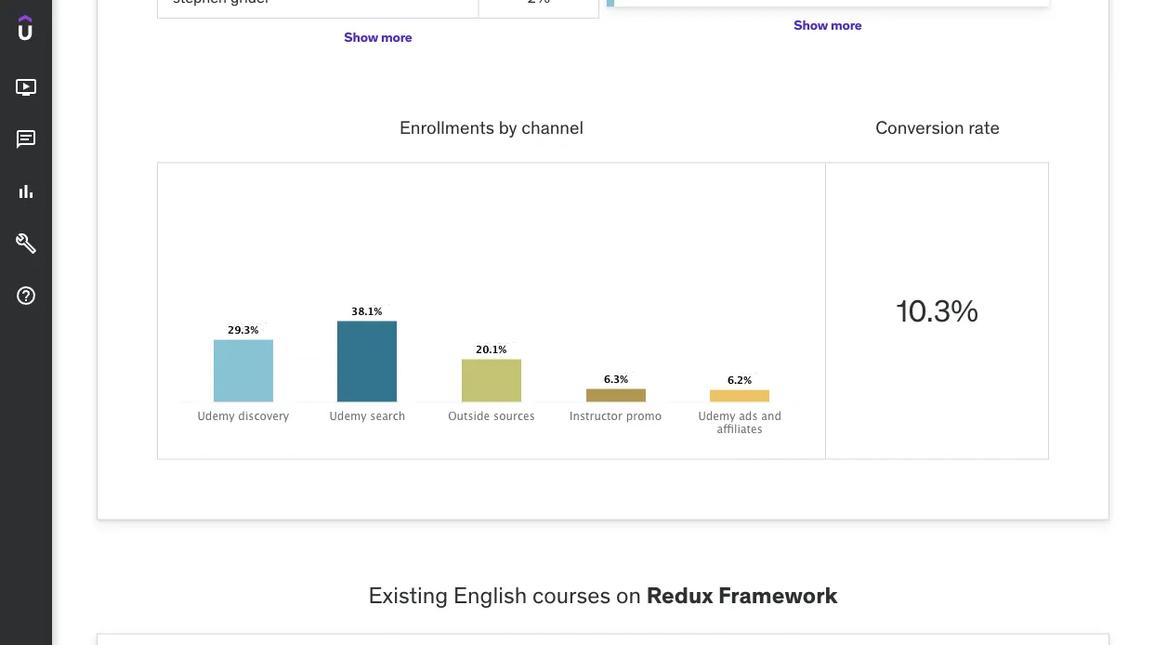 Task type: locate. For each thing, give the bounding box(es) containing it.
1 horizontal spatial show more
[[794, 16, 863, 33]]

1 horizontal spatial show
[[794, 16, 829, 33]]

3 medium image from the top
[[15, 233, 37, 255]]

show more button
[[794, 7, 863, 44], [344, 19, 413, 56]]

1 vertical spatial medium image
[[15, 128, 37, 151]]

medium image
[[15, 181, 37, 203], [15, 285, 37, 307]]

show more
[[794, 16, 863, 33], [344, 29, 413, 45]]

enrollments
[[400, 116, 495, 139]]

by
[[499, 116, 518, 139]]

0 vertical spatial medium image
[[15, 181, 37, 203]]

0 horizontal spatial more
[[381, 29, 413, 45]]

channel
[[522, 116, 584, 139]]

english
[[454, 581, 527, 609]]

show
[[794, 16, 829, 33], [344, 29, 379, 45]]

10.3%
[[897, 292, 979, 329]]

1 medium image from the top
[[15, 76, 37, 99]]

2 medium image from the top
[[15, 128, 37, 151]]

rate
[[969, 116, 1000, 139]]

framework
[[719, 581, 838, 609]]

1 vertical spatial medium image
[[15, 285, 37, 307]]

0 vertical spatial medium image
[[15, 76, 37, 99]]

existing
[[369, 581, 448, 609]]

2 vertical spatial medium image
[[15, 233, 37, 255]]

existing english courses on redux framework
[[369, 581, 838, 609]]

1 medium image from the top
[[15, 181, 37, 203]]

interactive chart image
[[180, 186, 803, 437]]

more
[[831, 16, 863, 33], [381, 29, 413, 45]]

0 horizontal spatial show more button
[[344, 19, 413, 56]]

medium image
[[15, 76, 37, 99], [15, 128, 37, 151], [15, 233, 37, 255]]



Task type: describe. For each thing, give the bounding box(es) containing it.
0 horizontal spatial show
[[344, 29, 379, 45]]

conversion
[[876, 116, 965, 139]]

2 medium image from the top
[[15, 285, 37, 307]]

1 horizontal spatial more
[[831, 16, 863, 33]]

enrollments by channel
[[400, 116, 584, 139]]

udemy image
[[19, 15, 103, 47]]

courses
[[533, 581, 611, 609]]

conversion rate
[[876, 116, 1000, 139]]

on
[[616, 581, 641, 609]]

redux
[[647, 581, 714, 609]]

0 horizontal spatial show more
[[344, 29, 413, 45]]

1 horizontal spatial show more button
[[794, 7, 863, 44]]



Task type: vqa. For each thing, say whether or not it's contained in the screenshot.
rightmost 'Show'
yes



